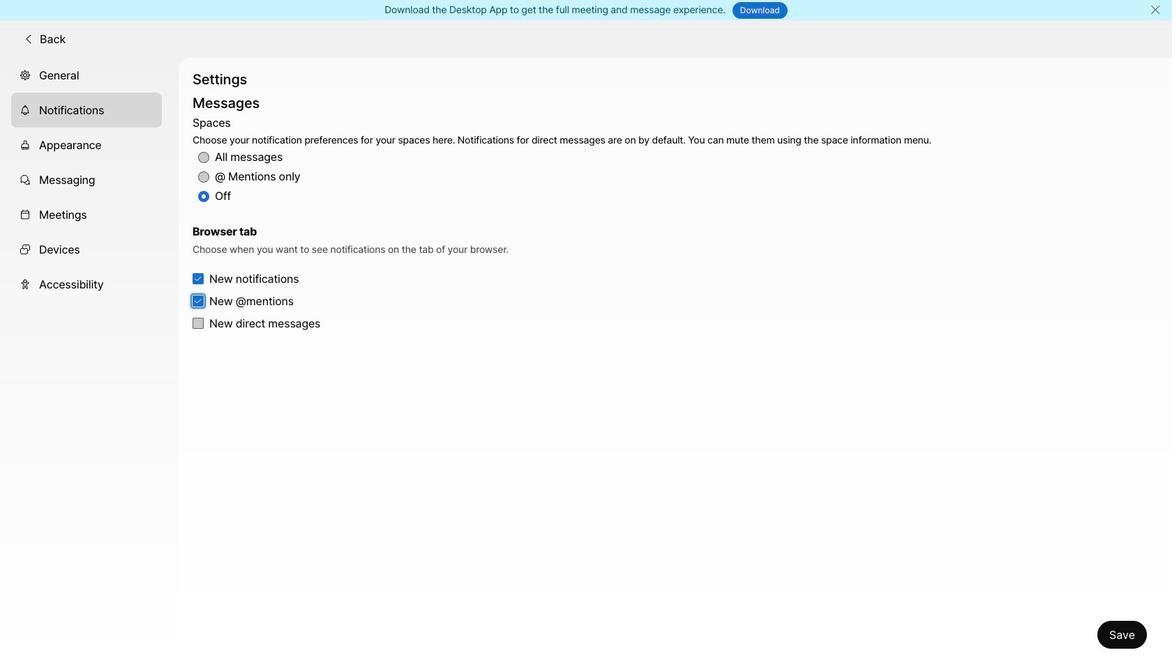 Task type: locate. For each thing, give the bounding box(es) containing it.
general tab
[[11, 58, 162, 93]]

option group
[[193, 114, 932, 207]]

accessibility tab
[[11, 267, 162, 302]]

Off radio
[[198, 191, 209, 202]]



Task type: describe. For each thing, give the bounding box(es) containing it.
cancel_16 image
[[1150, 4, 1161, 15]]

devices tab
[[11, 232, 162, 267]]

settings navigation
[[0, 58, 179, 672]]

meetings tab
[[11, 197, 162, 232]]

appearance tab
[[11, 127, 162, 162]]

notifications tab
[[11, 93, 162, 127]]

@ Mentions only radio
[[198, 172, 209, 183]]

All messages radio
[[198, 152, 209, 163]]

messaging tab
[[11, 162, 162, 197]]



